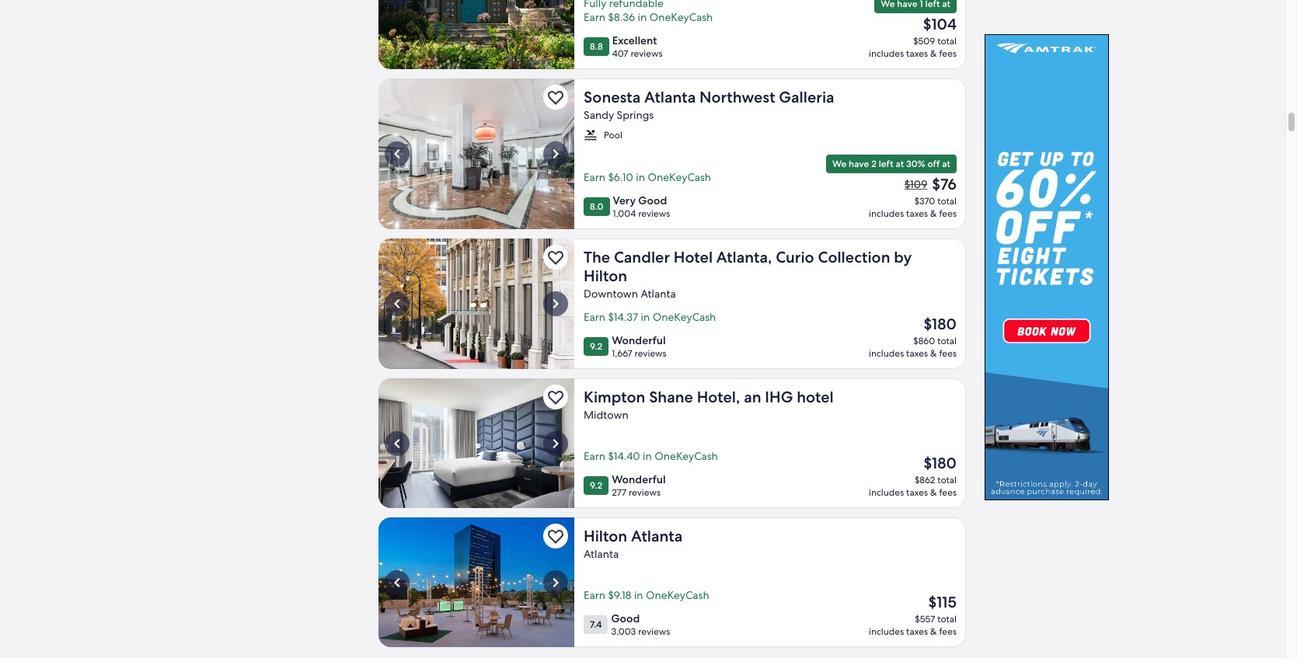 Task type: vqa. For each thing, say whether or not it's contained in the screenshot.
rightmost at
yes



Task type: describe. For each thing, give the bounding box(es) containing it.
hotel
[[797, 387, 834, 407]]

wonderful 277 reviews
[[612, 473, 666, 499]]

sonesta
[[584, 87, 641, 107]]

taxes inside we have 2 left at 30% off at $109 $76 $370 total includes taxes & fees
[[907, 208, 929, 220]]

fees for the candler hotel atlanta, curio collection by hilton
[[940, 348, 957, 360]]

$104 $509 total includes taxes & fees
[[869, 14, 957, 60]]

2
[[872, 158, 877, 170]]

includes for hilton atlanta
[[869, 626, 905, 638]]

reviews for candler
[[635, 348, 667, 360]]

1,667
[[612, 348, 633, 360]]

meeting facility image
[[379, 518, 575, 648]]

$14.40
[[609, 449, 641, 463]]

midtown
[[584, 408, 629, 422]]

includes for kimpton shane hotel, an ihg hotel
[[869, 487, 905, 499]]

very good 1,004 reviews
[[613, 194, 671, 220]]

northwest
[[700, 87, 776, 107]]

pool
[[604, 129, 623, 142]]

taxes inside '$104 $509 total includes taxes & fees'
[[907, 47, 929, 60]]

9.2 for the candler hotel atlanta, curio collection by hilton
[[590, 341, 603, 353]]

show previous image for kimpton shane hotel, an ihg hotel image
[[388, 434, 407, 453]]

$860
[[914, 335, 936, 348]]

& inside '$104 $509 total includes taxes & fees'
[[931, 47, 937, 60]]

$180 for kimpton shane hotel, an ihg hotel
[[924, 453, 957, 474]]

$104
[[924, 14, 957, 34]]

onekeycash for hilton atlanta
[[646, 589, 710, 603]]

includes inside '$104 $509 total includes taxes & fees'
[[869, 47, 905, 60]]

earn $9.18 in onekeycash
[[584, 589, 710, 603]]

off
[[928, 158, 941, 170]]

& for kimpton shane hotel, an ihg hotel
[[931, 487, 937, 499]]

$115
[[929, 593, 957, 613]]

& inside we have 2 left at 30% off at $109 $76 $370 total includes taxes & fees
[[931, 208, 937, 220]]

in right $8.36
[[638, 10, 647, 24]]

$76
[[933, 174, 957, 194]]

atlanta inside sonesta atlanta northwest galleria sandy springs
[[645, 87, 696, 107]]

show next image for hilton atlanta image
[[547, 574, 565, 592]]

onekeycash for sonesta atlanta northwest galleria
[[648, 170, 712, 184]]

ihg
[[765, 387, 794, 407]]

includes inside we have 2 left at 30% off at $109 $76 $370 total includes taxes & fees
[[869, 208, 905, 220]]

$6.10
[[609, 170, 634, 184]]

$14.37
[[609, 310, 639, 324]]

3,003
[[612, 626, 636, 638]]

in for hilton atlanta
[[634, 589, 644, 603]]

hotel,
[[697, 387, 741, 407]]

9.2 for kimpton shane hotel, an ihg hotel
[[590, 480, 603, 492]]

an
[[744, 387, 762, 407]]

springs
[[617, 108, 654, 122]]

wonderful for candler
[[612, 334, 666, 348]]

atlanta down wonderful 277 reviews
[[631, 526, 683, 547]]

wonderful 1,667 reviews
[[612, 334, 667, 360]]

7.4
[[590, 619, 602, 631]]

show previous image for hilton atlanta image
[[388, 574, 407, 592]]

excellent
[[613, 33, 657, 47]]

$557
[[916, 614, 936, 626]]

1 at from the left
[[896, 158, 905, 170]]

$862
[[915, 474, 936, 487]]

earn $14.40 in onekeycash
[[584, 449, 718, 463]]

$9.18
[[609, 589, 632, 603]]

the
[[584, 247, 611, 268]]

small image
[[584, 128, 598, 142]]

earn $14.37 in onekeycash
[[584, 310, 716, 324]]

show next image for sonder midtown south image
[[547, 0, 565, 3]]

in for the candler hotel atlanta, curio collection by hilton
[[641, 310, 650, 324]]

very
[[613, 194, 636, 208]]

hilton inside hilton atlanta atlanta
[[584, 526, 628, 547]]

total inside '$104 $509 total includes taxes & fees'
[[938, 35, 957, 47]]

wonderful for shane
[[612, 473, 666, 487]]

reviews inside excellent 407 reviews
[[631, 47, 663, 60]]

good 3,003 reviews
[[612, 612, 671, 638]]

atlanta,
[[717, 247, 773, 268]]

candler
[[614, 247, 670, 268]]



Task type: locate. For each thing, give the bounding box(es) containing it.
reviews inside the wonderful 1,667 reviews
[[635, 348, 667, 360]]

good down earn $6.10 in onekeycash
[[639, 194, 667, 208]]

taxes inside $180 $862 total includes taxes & fees
[[907, 487, 929, 499]]

5 & from the top
[[931, 626, 937, 638]]

reviews inside good 3,003 reviews
[[639, 626, 671, 638]]

left
[[879, 158, 894, 170]]

the candler hotel atlanta, curio collection by hilton downtown atlanta
[[584, 247, 913, 301]]

0 vertical spatial wonderful
[[612, 334, 666, 348]]

taxes for kimpton shane hotel, an ihg hotel
[[907, 487, 929, 499]]

total inside we have 2 left at 30% off at $109 $76 $370 total includes taxes & fees
[[938, 195, 957, 208]]

1 9.2 from the top
[[590, 341, 603, 353]]

reviews right '1,667' at bottom left
[[635, 348, 667, 360]]

kimpton
[[584, 387, 646, 407]]

sandy
[[584, 108, 614, 122]]

3 taxes from the top
[[907, 348, 929, 360]]

8.8
[[590, 40, 603, 53]]

4 fees from the top
[[940, 487, 957, 499]]

curio
[[776, 247, 815, 268]]

earn left $14.40
[[584, 449, 606, 463]]

good down $9.18
[[612, 612, 640, 626]]

taxes inside the '$115 $557 total includes taxes & fees'
[[907, 626, 929, 638]]

exterior image for show previous image for sonder midtown south
[[379, 0, 575, 69]]

1 wonderful from the top
[[612, 334, 666, 348]]

reviews for atlanta
[[639, 626, 671, 638]]

fees inside $180 $860 total includes taxes & fees
[[940, 348, 957, 360]]

$180 up $862
[[924, 453, 957, 474]]

reviews right 1,004
[[639, 208, 671, 220]]

includes for the candler hotel atlanta, curio collection by hilton
[[869, 348, 905, 360]]

1 exterior image from the top
[[379, 0, 575, 69]]

1 vertical spatial exterior image
[[379, 239, 575, 369]]

2 taxes from the top
[[907, 208, 929, 220]]

in right $14.40
[[643, 449, 652, 463]]

$180
[[924, 314, 957, 334], [924, 453, 957, 474]]

reviews inside wonderful 277 reviews
[[629, 487, 661, 499]]

total down $104
[[938, 35, 957, 47]]

onekeycash
[[650, 10, 713, 24], [648, 170, 712, 184], [653, 310, 716, 324], [655, 449, 718, 463], [646, 589, 710, 603]]

reviews right 277
[[629, 487, 661, 499]]

1 horizontal spatial at
[[943, 158, 951, 170]]

Save Kimpton Shane Hotel, an IHG hotel to a trip checkbox
[[544, 385, 568, 410]]

fees right $862
[[940, 487, 957, 499]]

407
[[613, 47, 629, 60]]

2 wonderful from the top
[[612, 473, 666, 487]]

we have 2 left at 30% off at $109 $76 $370 total includes taxes & fees
[[833, 158, 957, 220]]

4 total from the top
[[938, 474, 957, 487]]

in
[[638, 10, 647, 24], [636, 170, 645, 184], [641, 310, 650, 324], [643, 449, 652, 463], [634, 589, 644, 603]]

3 total from the top
[[938, 335, 957, 348]]

atlanta inside the candler hotel atlanta, curio collection by hilton downtown atlanta
[[641, 287, 676, 301]]

1 fees from the top
[[940, 47, 957, 60]]

earn for the candler hotel atlanta, curio collection by hilton
[[584, 310, 606, 324]]

wonderful down earn $14.40 in onekeycash
[[612, 473, 666, 487]]

onekeycash up good 3,003 reviews
[[646, 589, 710, 603]]

includes left $557
[[869, 626, 905, 638]]

4 earn from the top
[[584, 449, 606, 463]]

1 vertical spatial $180
[[924, 453, 957, 474]]

$180 $862 total includes taxes & fees
[[869, 453, 957, 499]]

1 $180 from the top
[[924, 314, 957, 334]]

includes inside the '$115 $557 total includes taxes & fees'
[[869, 626, 905, 638]]

by
[[895, 247, 913, 268]]

Save The Candler Hotel Atlanta, Curio Collection by Hilton to a trip checkbox
[[544, 245, 568, 270]]

atlanta up springs
[[645, 87, 696, 107]]

atlanta up $9.18
[[584, 547, 619, 561]]

wonderful
[[612, 334, 666, 348], [612, 473, 666, 487]]

1 hilton from the top
[[584, 266, 628, 286]]

includes left $370
[[869, 208, 905, 220]]

total for the candler hotel atlanta, curio collection by hilton
[[938, 335, 957, 348]]

$180 inside $180 $862 total includes taxes & fees
[[924, 453, 957, 474]]

includes
[[869, 47, 905, 60], [869, 208, 905, 220], [869, 348, 905, 360], [869, 487, 905, 499], [869, 626, 905, 638]]

3 fees from the top
[[940, 348, 957, 360]]

galleria
[[779, 87, 835, 107]]

total
[[938, 35, 957, 47], [938, 195, 957, 208], [938, 335, 957, 348], [938, 474, 957, 487], [938, 614, 957, 626]]

2 9.2 from the top
[[590, 480, 603, 492]]

good inside very good 1,004 reviews
[[639, 194, 667, 208]]

fees right $509
[[940, 47, 957, 60]]

at
[[896, 158, 905, 170], [943, 158, 951, 170]]

taxes for hilton atlanta
[[907, 626, 929, 638]]

hilton down 277
[[584, 526, 628, 547]]

total right $862
[[938, 474, 957, 487]]

total inside $180 $862 total includes taxes & fees
[[938, 474, 957, 487]]

Save Sonesta Atlanta Northwest Galleria to a trip checkbox
[[544, 85, 568, 110]]

total right $860
[[938, 335, 957, 348]]

2 includes from the top
[[869, 208, 905, 220]]

9.2 left 277
[[590, 480, 603, 492]]

earn $8.36 in onekeycash
[[584, 10, 713, 24]]

5 includes from the top
[[869, 626, 905, 638]]

hilton up downtown
[[584, 266, 628, 286]]

at right left
[[896, 158, 905, 170]]

0 vertical spatial $180
[[924, 314, 957, 334]]

show previous image for sonder midtown south image
[[388, 0, 407, 3]]

reviews right 407
[[631, 47, 663, 60]]

reviews
[[631, 47, 663, 60], [639, 208, 671, 220], [635, 348, 667, 360], [629, 487, 661, 499], [639, 626, 671, 638]]

sonesta atlanta northwest galleria sandy springs
[[584, 87, 835, 122]]

fees inside '$104 $509 total includes taxes & fees'
[[940, 47, 957, 60]]

1,004
[[613, 208, 636, 220]]

& inside $180 $862 total includes taxes & fees
[[931, 487, 937, 499]]

fees right $860
[[940, 348, 957, 360]]

includes inside $180 $860 total includes taxes & fees
[[869, 348, 905, 360]]

reviews inside very good 1,004 reviews
[[639, 208, 671, 220]]

earn down downtown
[[584, 310, 606, 324]]

277
[[612, 487, 627, 499]]

4 includes from the top
[[869, 487, 905, 499]]

earn left $8.36
[[584, 10, 606, 24]]

shane
[[649, 387, 694, 407]]

2 hilton from the top
[[584, 526, 628, 547]]

hotel
[[674, 247, 713, 268]]

&
[[931, 47, 937, 60], [931, 208, 937, 220], [931, 348, 937, 360], [931, 487, 937, 499], [931, 626, 937, 638]]

good
[[639, 194, 667, 208], [612, 612, 640, 626]]

5 taxes from the top
[[907, 626, 929, 638]]

2 total from the top
[[938, 195, 957, 208]]

excellent 407 reviews
[[613, 33, 663, 60]]

& inside $180 $860 total includes taxes & fees
[[931, 348, 937, 360]]

0 vertical spatial exterior image
[[379, 0, 575, 69]]

fees inside the '$115 $557 total includes taxes & fees'
[[940, 626, 957, 638]]

5 total from the top
[[938, 614, 957, 626]]

$109 button
[[903, 177, 930, 191]]

$180 up $860
[[924, 314, 957, 334]]

onekeycash up very good 1,004 reviews
[[648, 170, 712, 184]]

kimpton shane hotel, an ihg hotel midtown
[[584, 387, 834, 422]]

hilton atlanta atlanta
[[584, 526, 683, 561]]

earn for sonesta atlanta northwest galleria
[[584, 170, 606, 184]]

show previous image for sonesta atlanta northwest galleria image
[[388, 145, 407, 163]]

1 & from the top
[[931, 47, 937, 60]]

1 vertical spatial hilton
[[584, 526, 628, 547]]

total for hilton atlanta
[[938, 614, 957, 626]]

atlanta up the earn $14.37 in onekeycash
[[641, 287, 676, 301]]

in right $14.37
[[641, 310, 650, 324]]

$115 $557 total includes taxes & fees
[[869, 593, 957, 638]]

reviews right 3,003
[[639, 626, 671, 638]]

& inside the '$115 $557 total includes taxes & fees'
[[931, 626, 937, 638]]

$180 $860 total includes taxes & fees
[[869, 314, 957, 360]]

$180 for the candler hotel atlanta, curio collection by hilton
[[924, 314, 957, 334]]

in right $6.10 on the left of the page
[[636, 170, 645, 184]]

earn
[[584, 10, 606, 24], [584, 170, 606, 184], [584, 310, 606, 324], [584, 449, 606, 463], [584, 589, 606, 603]]

at right off
[[943, 158, 951, 170]]

total down $76
[[938, 195, 957, 208]]

2 earn from the top
[[584, 170, 606, 184]]

includes inside $180 $862 total includes taxes & fees
[[869, 487, 905, 499]]

0 vertical spatial hilton
[[584, 266, 628, 286]]

fees right $370
[[940, 208, 957, 220]]

exterior image
[[379, 0, 575, 69], [379, 239, 575, 369]]

$509
[[914, 35, 936, 47]]

includes left $860
[[869, 348, 905, 360]]

1 includes from the top
[[869, 47, 905, 60]]

fees
[[940, 47, 957, 60], [940, 208, 957, 220], [940, 348, 957, 360], [940, 487, 957, 499], [940, 626, 957, 638]]

1 vertical spatial wonderful
[[612, 473, 666, 487]]

atlanta
[[645, 87, 696, 107], [641, 287, 676, 301], [631, 526, 683, 547], [584, 547, 619, 561]]

0 horizontal spatial at
[[896, 158, 905, 170]]

5 earn from the top
[[584, 589, 606, 603]]

earn left $9.18
[[584, 589, 606, 603]]

onekeycash up the wonderful 1,667 reviews
[[653, 310, 716, 324]]

1 total from the top
[[938, 35, 957, 47]]

$8.36
[[609, 10, 635, 24]]

& for hilton atlanta
[[931, 626, 937, 638]]

taxes for the candler hotel atlanta, curio collection by hilton
[[907, 348, 929, 360]]

total inside the '$115 $557 total includes taxes & fees'
[[938, 614, 957, 626]]

1 earn from the top
[[584, 10, 606, 24]]

8.0
[[590, 201, 604, 213]]

room image
[[379, 379, 575, 509]]

fees for kimpton shane hotel, an ihg hotel
[[940, 487, 957, 499]]

onekeycash up excellent in the top of the page
[[650, 10, 713, 24]]

downtown
[[584, 287, 638, 301]]

30%
[[907, 158, 926, 170]]

good inside good 3,003 reviews
[[612, 612, 640, 626]]

& for the candler hotel atlanta, curio collection by hilton
[[931, 348, 937, 360]]

Save Hilton Atlanta to a trip checkbox
[[544, 524, 568, 549]]

have
[[849, 158, 870, 170]]

$370
[[915, 195, 936, 208]]

3 includes from the top
[[869, 348, 905, 360]]

2 & from the top
[[931, 208, 937, 220]]

1 taxes from the top
[[907, 47, 929, 60]]

fees right $557
[[940, 626, 957, 638]]

2 exterior image from the top
[[379, 239, 575, 369]]

3 & from the top
[[931, 348, 937, 360]]

2 $180 from the top
[[924, 453, 957, 474]]

wonderful down the earn $14.37 in onekeycash
[[612, 334, 666, 348]]

taxes
[[907, 47, 929, 60], [907, 208, 929, 220], [907, 348, 929, 360], [907, 487, 929, 499], [907, 626, 929, 638]]

fees for hilton atlanta
[[940, 626, 957, 638]]

earn $6.10 in onekeycash
[[584, 170, 712, 184]]

total for kimpton shane hotel, an ihg hotel
[[938, 474, 957, 487]]

in right $9.18
[[634, 589, 644, 603]]

4 taxes from the top
[[907, 487, 929, 499]]

fees inside we have 2 left at 30% off at $109 $76 $370 total includes taxes & fees
[[940, 208, 957, 220]]

$109
[[905, 177, 928, 191]]

show next image for sonesta atlanta northwest galleria image
[[547, 145, 565, 163]]

2 fees from the top
[[940, 208, 957, 220]]

collection
[[818, 247, 891, 268]]

onekeycash up wonderful 277 reviews
[[655, 449, 718, 463]]

3 earn from the top
[[584, 310, 606, 324]]

9.2 left '1,667' at bottom left
[[590, 341, 603, 353]]

includes left $862
[[869, 487, 905, 499]]

$180 inside $180 $860 total includes taxes & fees
[[924, 314, 957, 334]]

4 & from the top
[[931, 487, 937, 499]]

earn for hilton atlanta
[[584, 589, 606, 603]]

onekeycash for kimpton shane hotel, an ihg hotel
[[655, 449, 718, 463]]

hilton
[[584, 266, 628, 286], [584, 526, 628, 547]]

earn left $6.10 on the left of the page
[[584, 170, 606, 184]]

total down $115
[[938, 614, 957, 626]]

wonderful inside the wonderful 1,667 reviews
[[612, 334, 666, 348]]

exterior image for show previous image for the candler hotel atlanta, curio collection by hilton
[[379, 239, 575, 369]]

1 vertical spatial 9.2
[[590, 480, 603, 492]]

earn for kimpton shane hotel, an ihg hotel
[[584, 449, 606, 463]]

0 vertical spatial 9.2
[[590, 341, 603, 353]]

fees inside $180 $862 total includes taxes & fees
[[940, 487, 957, 499]]

lobby image
[[379, 79, 575, 229]]

in for sonesta atlanta northwest galleria
[[636, 170, 645, 184]]

onekeycash for the candler hotel atlanta, curio collection by hilton
[[653, 310, 716, 324]]

2 at from the left
[[943, 158, 951, 170]]

0 vertical spatial good
[[639, 194, 667, 208]]

hilton inside the candler hotel atlanta, curio collection by hilton downtown atlanta
[[584, 266, 628, 286]]

reviews for shane
[[629, 487, 661, 499]]

we
[[833, 158, 847, 170]]

in for kimpton shane hotel, an ihg hotel
[[643, 449, 652, 463]]

show previous image for the candler hotel atlanta, curio collection by hilton image
[[388, 295, 407, 313]]

show next image for kimpton shane hotel, an ihg hotel image
[[547, 434, 565, 453]]

1 vertical spatial good
[[612, 612, 640, 626]]

5 fees from the top
[[940, 626, 957, 638]]

includes left $509
[[869, 47, 905, 60]]

taxes inside $180 $860 total includes taxes & fees
[[907, 348, 929, 360]]

show next image for the candler hotel atlanta, curio collection by hilton image
[[547, 295, 565, 313]]

9.2
[[590, 341, 603, 353], [590, 480, 603, 492]]

total inside $180 $860 total includes taxes & fees
[[938, 335, 957, 348]]



